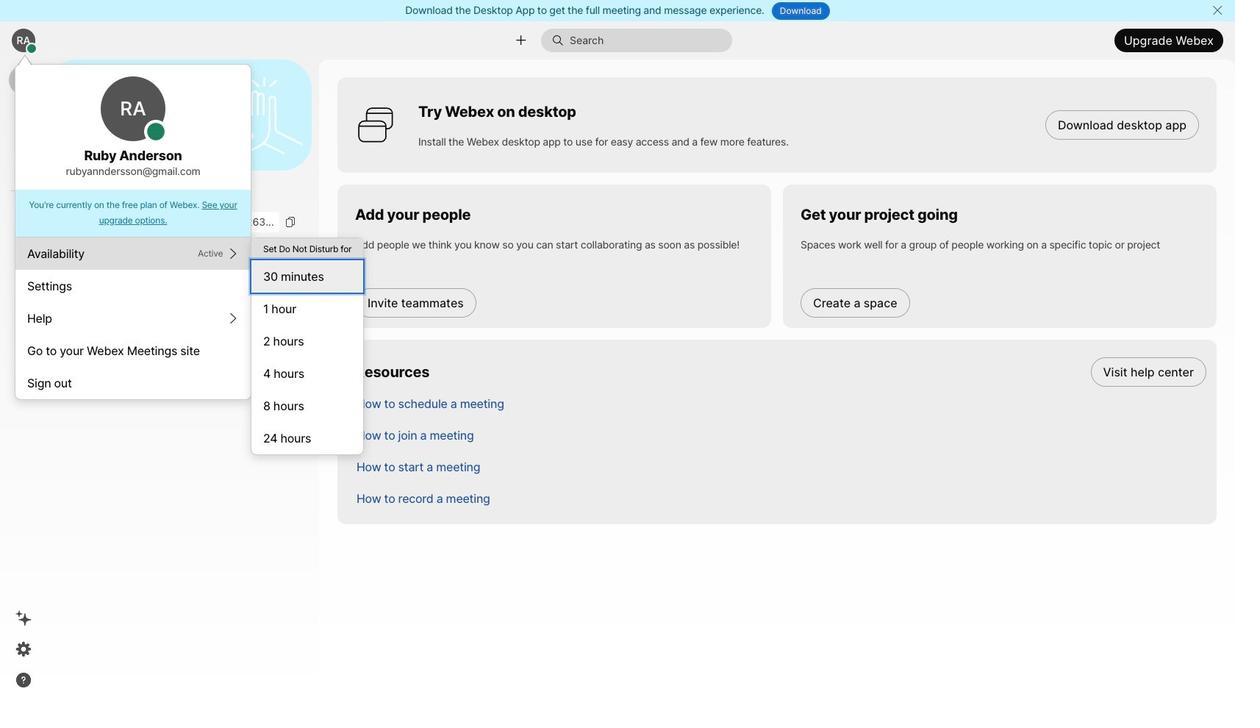 Task type: describe. For each thing, give the bounding box(es) containing it.
1 list item from the top
[[345, 356, 1217, 388]]

settings menu item
[[15, 270, 251, 302]]

3 list item from the top
[[345, 419, 1217, 451]]

5 list item from the top
[[345, 483, 1217, 514]]

set do not disturb for 8 hours menu item
[[252, 390, 364, 422]]

webex tab list
[[9, 65, 38, 224]]

set do not disturb for 30 minutes menu item
[[252, 260, 364, 293]]

help menu item
[[15, 302, 251, 335]]

set do not disturb for 24 hours menu item
[[252, 422, 364, 455]]

set status menu item
[[15, 238, 251, 270]]

set do not disturb for 4 hours menu item
[[252, 358, 364, 390]]

arrow right_16 image inside help menu item
[[227, 313, 239, 324]]

4 list item from the top
[[345, 451, 1217, 483]]

set do not disturb for 1 hour menu item
[[252, 293, 364, 325]]

set do not disturb for 2 hours menu item
[[252, 325, 364, 358]]



Task type: locate. For each thing, give the bounding box(es) containing it.
list item
[[345, 356, 1217, 388], [345, 388, 1217, 419], [345, 419, 1217, 451], [345, 451, 1217, 483], [345, 483, 1217, 514]]

two hands high fiving image
[[220, 71, 308, 159]]

1 vertical spatial arrow right_16 image
[[227, 313, 239, 324]]

1 arrow right_16 image from the top
[[227, 248, 239, 260]]

None text field
[[59, 212, 280, 233]]

profile settings menu menu bar
[[15, 238, 364, 455]]

availability menu
[[252, 238, 364, 455]]

0 vertical spatial arrow right_16 image
[[227, 248, 239, 260]]

2 list item from the top
[[345, 388, 1217, 419]]

navigation
[[0, 60, 47, 708]]

2 arrow right_16 image from the top
[[227, 313, 239, 324]]

arrow right_16 image
[[227, 248, 239, 260], [227, 313, 239, 324]]

go to your webex meetings site menu item
[[15, 335, 251, 367]]

cancel_16 image
[[1212, 4, 1224, 16]]

sign out menu item
[[15, 367, 251, 399]]

menu item
[[252, 238, 364, 260]]

arrow right_16 image inside set status menu item
[[227, 248, 239, 260]]



